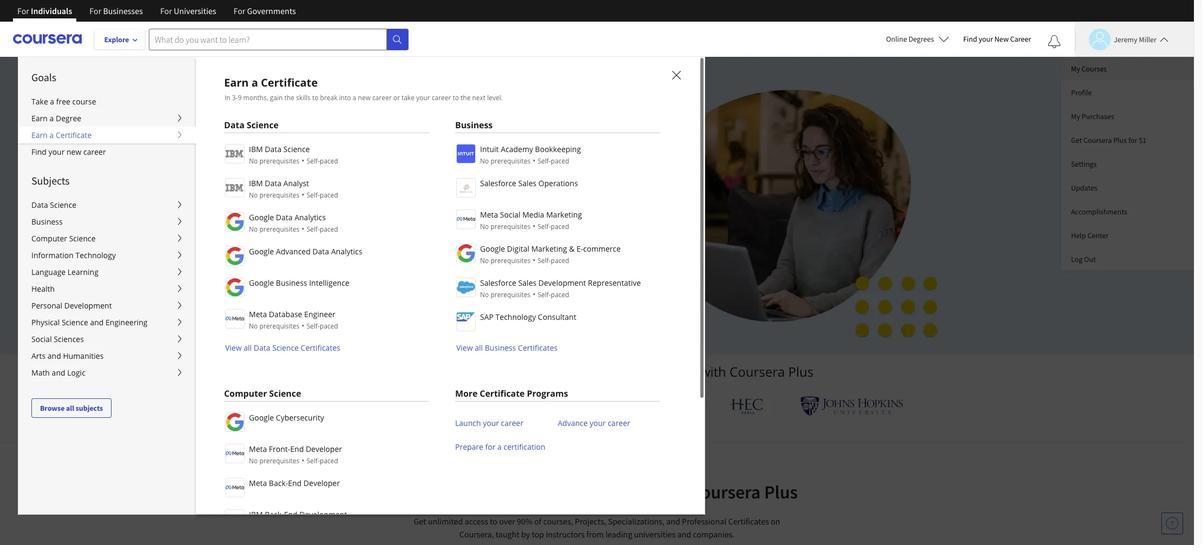 Task type: vqa. For each thing, say whether or not it's contained in the screenshot.
$399
no



Task type: describe. For each thing, give the bounding box(es) containing it.
a for take a free course
[[50, 96, 54, 107]]

0 horizontal spatial leading
[[485, 363, 529, 381]]

and inside unlimited access to 7,000+ world-class courses, hands-on projects, and job-ready certificate programs—all included in your subscription
[[334, 171, 355, 187]]

on inside unlimited access to 7,000+ world-class courses, hands-on projects, and job-ready certificate programs—all included in your subscription
[[587, 152, 601, 168]]

career right 'take'
[[432, 93, 451, 102]]

partnername logo image inside sap technology consultant link
[[457, 312, 476, 331]]

data science button
[[18, 197, 196, 213]]

0 horizontal spatial certificates
[[301, 343, 340, 353]]

prerequisites inside salesforce sales development representative no prerequisites • self-paced
[[491, 290, 531, 299]]

my purchases
[[1072, 112, 1115, 121]]

meta back-end developer
[[249, 478, 340, 488]]

9
[[238, 93, 242, 102]]

my for my courses
[[1072, 64, 1081, 74]]

• inside ibm data science no prerequisites • self-paced
[[302, 155, 305, 166]]

your inside earn a certificate in 3-9 months, gain the skills to break into a new career or take your career to the next level.
[[416, 93, 430, 102]]

no inside the intuit academy bookkeeping no prerequisites • self-paced
[[480, 157, 489, 166]]

list for business
[[455, 143, 661, 354]]

find your new career
[[964, 34, 1032, 44]]

google for google business intelligence
[[249, 278, 274, 288]]

unlimited
[[283, 152, 338, 168]]

science down months,
[[247, 119, 279, 131]]

for for universities
[[160, 5, 172, 16]]

technology for information
[[75, 250, 116, 260]]

subjects
[[31, 174, 70, 187]]

accomplishments
[[1072, 207, 1128, 217]]

earn for earn a degree
[[31, 113, 48, 123]]

certificates inside get unlimited access to over 90% of courses, projects, specializations, and professional certificates on coursera, taught by top instructors from leading universities and companies.
[[729, 516, 770, 527]]

to inside get unlimited access to over 90% of courses, projects, specializations, and professional certificates on coursera, taught by top instructors from leading universities and companies.
[[490, 516, 498, 527]]

partnername logo image inside meta back-end developer link
[[225, 478, 245, 498]]

goals
[[607, 481, 648, 504]]

all for business
[[475, 343, 483, 353]]

engineer
[[304, 309, 336, 320]]

self- inside ibm data science no prerequisites • self-paced
[[307, 157, 320, 166]]

earn a degree
[[31, 113, 81, 123]]

find for find your new career
[[31, 147, 47, 157]]

physical science and engineering button
[[18, 314, 196, 331]]

in inside unlimited access to 7,000+ world-class courses, hands-on projects, and job-ready certificate programs—all included in your subscription
[[604, 171, 615, 187]]

sales for operations
[[519, 178, 537, 188]]

self- inside meta front-end developer no prerequisites • self-paced
[[307, 457, 320, 466]]

updates
[[1072, 183, 1098, 193]]

help center link
[[1062, 224, 1195, 247]]

ibm data science no prerequisites • self-paced
[[249, 144, 338, 166]]

back- for meta
[[269, 478, 288, 488]]

earn for earn a certificate
[[31, 130, 48, 140]]

learning
[[68, 267, 98, 277]]

unlimited access to 7,000+ world-class courses, hands-on projects, and job-ready certificate programs—all included in your subscription
[[283, 152, 615, 206]]

partnername logo image inside google business intelligence 'link'
[[225, 278, 245, 297]]

coursera inside jeremy miller menu
[[1084, 135, 1113, 145]]

settings link
[[1062, 152, 1195, 176]]

gain
[[270, 93, 283, 102]]

of
[[535, 516, 542, 527]]

courses, inside unlimited access to 7,000+ world-class courses, hands-on projects, and job-ready certificate programs—all included in your subscription
[[500, 152, 546, 168]]

meta down meta front-end developer no prerequisites • self-paced
[[249, 478, 267, 488]]

a right "into"
[[353, 93, 356, 102]]

90%
[[517, 516, 533, 527]]

salesforce for salesforce sales development representative no prerequisites • self-paced
[[480, 278, 517, 288]]

$1
[[1140, 135, 1147, 145]]

take a free course
[[31, 96, 96, 107]]

accomplishments link
[[1062, 200, 1195, 224]]

programs—all
[[472, 171, 551, 187]]

data inside data science 'dropdown button'
[[31, 200, 48, 210]]

prerequisites inside the intuit academy bookkeeping no prerequisites • self-paced
[[491, 157, 531, 166]]

no inside google digital marketing & e-commerce no prerequisites • self-paced
[[480, 256, 489, 265]]

self- inside google data analytics no prerequisites • self-paced
[[307, 225, 320, 234]]

/year
[[311, 293, 331, 303]]

all for data science
[[244, 343, 252, 353]]

paced inside ibm data analyst no prerequisites • self-paced
[[320, 191, 338, 200]]

prerequisites inside ibm data analyst no prerequisites • self-paced
[[260, 191, 300, 200]]

digital
[[507, 244, 530, 254]]

self- inside meta social media marketing no prerequisites • self-paced
[[538, 222, 551, 231]]

arts and humanities
[[31, 351, 104, 361]]

view all data science certificates
[[225, 343, 340, 353]]

computer inside dropdown button
[[31, 233, 67, 244]]

google cybersecurity link
[[224, 412, 429, 432]]

no inside salesforce sales development representative no prerequisites • self-paced
[[480, 290, 489, 299]]

new inside earn a certificate in 3-9 months, gain the skills to break into a new career or take your career to the next level.
[[358, 93, 371, 102]]

engineering
[[106, 317, 148, 328]]

humanities
[[63, 351, 104, 361]]

developer for meta back-end developer
[[304, 478, 340, 488]]

meta front-end developer no prerequisites • self-paced
[[249, 444, 342, 466]]

launch your career link
[[455, 412, 524, 435]]

find your new career
[[31, 147, 106, 157]]

professional
[[682, 516, 727, 527]]

science up google cybersecurity
[[269, 388, 301, 400]]

career inside explore menu element
[[83, 147, 106, 157]]

and up university of michigan image
[[605, 363, 628, 381]]

leading universities and companies with coursera plus
[[481, 363, 814, 381]]

coursera plus image
[[283, 102, 448, 118]]

break
[[320, 93, 338, 102]]

university of illinois at urbana-champaign image
[[291, 398, 375, 415]]

google for google advanced data analytics
[[249, 246, 274, 257]]

google business intelligence link
[[224, 277, 429, 297]]

a inside 'link'
[[498, 442, 502, 452]]

salesforce sales development representative no prerequisites • self-paced
[[480, 278, 641, 299]]

data science inside 'dropdown button'
[[31, 200, 76, 210]]

data science inside the earn a certificate menu item
[[224, 119, 279, 131]]

prerequisites inside google digital marketing & e-commerce no prerequisites • self-paced
[[491, 256, 531, 265]]

google advanced data analytics
[[249, 246, 363, 257]]

1 the from the left
[[285, 93, 295, 102]]

a for earn a certificate
[[50, 130, 54, 140]]

partnername logo image inside google advanced data analytics 'link'
[[225, 246, 245, 266]]

paced inside ibm data science no prerequisites • self-paced
[[320, 157, 338, 166]]

a for earn a degree
[[50, 113, 54, 123]]

view all business certificates link
[[455, 343, 558, 353]]

earn a certificate menu item
[[196, 56, 1203, 545]]

no inside meta database engineer no prerequisites • self-paced
[[249, 322, 258, 331]]

and left "logic"
[[52, 368, 65, 378]]

1 vertical spatial plus
[[789, 363, 814, 381]]

commerce
[[584, 244, 621, 254]]

1 vertical spatial with
[[701, 363, 727, 381]]

invest in your professional goals with coursera plus
[[396, 481, 798, 504]]

arts
[[31, 351, 46, 361]]

your right advance
[[590, 418, 606, 428]]

prerequisites inside meta front-end developer no prerequisites • self-paced
[[260, 457, 300, 466]]

world-
[[434, 152, 470, 168]]

and down personal development 'popup button'
[[90, 317, 104, 328]]

google digital marketing & e-commerce no prerequisites • self-paced
[[480, 244, 621, 265]]

to right skills
[[312, 93, 319, 102]]

1 horizontal spatial development
[[300, 510, 347, 520]]

for inside jeremy miller menu
[[1129, 135, 1138, 145]]

meta for meta database engineer
[[249, 309, 267, 320]]

science down meta database engineer no prerequisites • self-paced
[[272, 343, 299, 353]]

meta for meta social media marketing
[[480, 210, 498, 220]]

career down google image
[[501, 418, 524, 428]]

2 horizontal spatial certificate
[[480, 388, 525, 400]]

data inside google advanced data analytics 'link'
[[313, 246, 329, 257]]

math and logic
[[31, 368, 85, 378]]

plus inside jeremy miller menu
[[1114, 135, 1128, 145]]

duke university image
[[410, 396, 460, 414]]

out
[[1085, 255, 1097, 264]]

prerequisites inside meta social media marketing no prerequisites • self-paced
[[491, 222, 531, 231]]

instructors
[[546, 529, 585, 540]]

self- inside the intuit academy bookkeeping no prerequisites • self-paced
[[538, 157, 551, 166]]

google for google cybersecurity
[[249, 413, 274, 423]]

ibm back-end development
[[249, 510, 347, 520]]

settings
[[1072, 159, 1097, 169]]

jeremy miller menu
[[1062, 57, 1195, 270]]

certification
[[504, 442, 546, 452]]

prerequisites inside ibm data science no prerequisites • self-paced
[[260, 157, 300, 166]]

database
[[269, 309, 302, 320]]

months,
[[243, 93, 268, 102]]

google image
[[495, 396, 554, 416]]

no inside meta social media marketing no prerequisites • self-paced
[[480, 222, 489, 231]]

science inside 'dropdown button'
[[50, 200, 76, 210]]

marketing inside google digital marketing & e-commerce no prerequisites • self-paced
[[532, 244, 567, 254]]

end for meta back-end developer
[[288, 478, 302, 488]]

google for google data analytics no prerequisites • self-paced
[[249, 212, 274, 223]]

governments
[[247, 5, 296, 16]]

log out button
[[1062, 247, 1195, 270]]

access inside unlimited access to 7,000+ world-class courses, hands-on projects, and job-ready certificate programs—all included in your subscription
[[341, 152, 377, 168]]

view all data science certificates link
[[224, 343, 340, 353]]

more
[[455, 388, 478, 400]]

math
[[31, 368, 50, 378]]

money-
[[378, 293, 407, 303]]

certificate
[[414, 171, 469, 187]]

help center image
[[1167, 517, 1180, 530]]

• inside ibm data analyst no prerequisites • self-paced
[[302, 190, 305, 200]]

next
[[473, 93, 486, 102]]

list for data science
[[224, 143, 429, 354]]

courses
[[1082, 64, 1108, 74]]

back- for ibm
[[265, 510, 284, 520]]

a for earn a certificate in 3-9 months, gain the skills to break into a new career or take your career to the next level.
[[252, 75, 258, 90]]

• inside google digital marketing & e-commerce no prerequisites • self-paced
[[533, 255, 536, 265]]

programs
[[527, 388, 568, 400]]

take a free course link
[[18, 93, 196, 110]]

your left new on the top right of the page
[[979, 34, 994, 44]]

universities inside get unlimited access to over 90% of courses, projects, specializations, and professional certificates on coursera, taught by top instructors from leading universities and companies.
[[634, 529, 676, 540]]

paced inside google data analytics no prerequisites • self-paced
[[320, 225, 338, 234]]

show notifications image
[[1048, 35, 1061, 48]]

1 vertical spatial in
[[448, 481, 463, 504]]

partnername logo image inside salesforce sales operations link
[[457, 178, 476, 198]]

find your new career link
[[958, 32, 1037, 46]]

/year with 14-day money-back guarantee button
[[283, 293, 466, 304]]

specializations,
[[608, 516, 665, 527]]

courses, inside get unlimited access to over 90% of courses, projects, specializations, and professional certificates on coursera, taught by top instructors from leading universities and companies.
[[544, 516, 573, 527]]

1 vertical spatial coursera
[[730, 363, 785, 381]]

paced inside meta front-end developer no prerequisites • self-paced
[[320, 457, 338, 466]]

• inside meta social media marketing no prerequisites • self-paced
[[533, 221, 536, 231]]

and left professional
[[667, 516, 681, 527]]

view for data science
[[225, 343, 242, 353]]

technology for sap
[[496, 312, 536, 322]]

self- inside ibm data analyst no prerequisites • self-paced
[[307, 191, 320, 200]]

• inside salesforce sales development representative no prerequisites • self-paced
[[533, 289, 536, 299]]

find your new career link
[[18, 144, 196, 160]]

no inside ibm data analyst no prerequisites • self-paced
[[249, 191, 258, 200]]

business inside dropdown button
[[31, 217, 63, 227]]

get for get unlimited access to over 90% of courses, projects, specializations, and professional certificates on coursera, taught by top instructors from leading universities and companies.
[[414, 516, 427, 527]]

analyst
[[284, 178, 309, 188]]

science up information technology
[[69, 233, 96, 244]]

johns hopkins university image
[[801, 396, 904, 416]]

launch your career
[[455, 418, 524, 428]]

business inside 'link'
[[276, 278, 307, 288]]



Task type: locate. For each thing, give the bounding box(es) containing it.
paced down projects,
[[320, 191, 338, 200]]

view for business
[[457, 343, 473, 353]]

social sciences
[[31, 334, 84, 344]]

analytics up /month,
[[295, 212, 326, 223]]

0 vertical spatial ibm
[[249, 144, 263, 154]]

analytics inside google data analytics no prerequisites • self-paced
[[295, 212, 326, 223]]

2 vertical spatial coursera
[[691, 481, 761, 504]]

information
[[31, 250, 74, 260]]

list
[[224, 143, 429, 354], [455, 143, 661, 354], [224, 412, 429, 545], [455, 412, 661, 459]]

0 horizontal spatial analytics
[[295, 212, 326, 223]]

1 vertical spatial certificate
[[56, 130, 92, 140]]

0 vertical spatial data science
[[224, 119, 279, 131]]

computer science button
[[18, 230, 196, 247]]

0 vertical spatial leading
[[485, 363, 529, 381]]

0 vertical spatial courses,
[[500, 152, 546, 168]]

2 horizontal spatial certificates
[[729, 516, 770, 527]]

1 sales from the top
[[519, 178, 537, 188]]

my purchases link
[[1062, 105, 1195, 128]]

to left next
[[453, 93, 459, 102]]

self- down media
[[538, 222, 551, 231]]

explore menu element
[[18, 57, 196, 418]]

math and logic button
[[18, 364, 196, 381]]

computer up google cybersecurity
[[224, 388, 267, 400]]

self- down the "bookkeeping" in the left of the page
[[538, 157, 551, 166]]

2 vertical spatial earn
[[31, 130, 48, 140]]

arts and humanities button
[[18, 348, 196, 364]]

0 vertical spatial plus
[[1114, 135, 1128, 145]]

career
[[373, 93, 392, 102], [432, 93, 451, 102], [83, 147, 106, 157], [501, 418, 524, 428], [608, 418, 631, 428]]

job-
[[358, 171, 380, 187]]

science down personal development
[[62, 317, 88, 328]]

• down media
[[533, 221, 536, 231]]

back- down "meta back-end developer"
[[265, 510, 284, 520]]

1 vertical spatial ibm
[[249, 178, 263, 188]]

get coursera plus for $1 link
[[1062, 128, 1195, 152]]

online degrees
[[887, 34, 935, 44]]

0 horizontal spatial find
[[31, 147, 47, 157]]

paced up meta back-end developer link
[[320, 457, 338, 466]]

development down google digital marketing & e-commerce no prerequisites • self-paced at the top of the page
[[539, 278, 586, 288]]

sales inside salesforce sales development representative no prerequisites • self-paced
[[519, 278, 537, 288]]

the left next
[[461, 93, 471, 102]]

new
[[358, 93, 371, 102], [67, 147, 81, 157]]

meta back-end developer link
[[224, 477, 429, 498]]

0 vertical spatial in
[[604, 171, 615, 187]]

your right launch
[[483, 418, 499, 428]]

1 horizontal spatial the
[[461, 93, 471, 102]]

logic
[[67, 368, 85, 378]]

2 sales from the top
[[519, 278, 537, 288]]

jeremy miller
[[1115, 34, 1157, 44]]

paced up consultant
[[551, 290, 570, 299]]

list containing launch your career
[[455, 412, 661, 459]]

meta down programs—all
[[480, 210, 498, 220]]

• down analyst
[[302, 190, 305, 200]]

day
[[363, 293, 376, 303]]

prerequisites up $59
[[260, 225, 300, 234]]

social left media
[[500, 210, 521, 220]]

1 vertical spatial courses,
[[544, 516, 573, 527]]

explore
[[104, 35, 129, 44]]

certificates down sap technology consultant
[[518, 343, 558, 353]]

certificate up launch your career
[[480, 388, 525, 400]]

1 vertical spatial salesforce
[[480, 278, 517, 288]]

1 view from the left
[[225, 343, 242, 353]]

social up arts at the left bottom of the page
[[31, 334, 52, 344]]

marketing left &
[[532, 244, 567, 254]]

self- down projects,
[[307, 191, 320, 200]]

earn up 3-
[[224, 75, 249, 90]]

for for businesses
[[90, 5, 101, 16]]

end inside meta front-end developer no prerequisites • self-paced
[[290, 444, 304, 454]]

list for more certificate programs
[[455, 412, 661, 459]]

prepare for a certification
[[455, 442, 546, 452]]

0 vertical spatial social
[[500, 210, 521, 220]]

development inside salesforce sales development representative no prerequisites • self-paced
[[539, 278, 586, 288]]

self- up consultant
[[538, 290, 551, 299]]

0 horizontal spatial access
[[341, 152, 377, 168]]

0 vertical spatial development
[[539, 278, 586, 288]]

1 vertical spatial get
[[414, 516, 427, 527]]

analytics inside 'link'
[[331, 246, 363, 257]]

for for individuals
[[17, 5, 29, 16]]

businesses
[[103, 5, 143, 16]]

projects,
[[283, 171, 331, 187]]

your inside explore menu element
[[49, 147, 65, 157]]

health button
[[18, 281, 196, 297]]

access up job-
[[341, 152, 377, 168]]

0 horizontal spatial social
[[31, 334, 52, 344]]

• up salesforce sales development representative no prerequisites • self-paced
[[533, 255, 536, 265]]

0 vertical spatial universities
[[532, 363, 601, 381]]

marketing inside meta social media marketing no prerequisites • self-paced
[[547, 210, 582, 220]]

self- up salesforce sales development representative no prerequisites • self-paced
[[538, 256, 551, 265]]

prerequisites down academy
[[491, 157, 531, 166]]

for left governments
[[234, 5, 246, 16]]

computer science up google cybersecurity
[[224, 388, 301, 400]]

technology inside the earn a certificate menu item
[[496, 312, 536, 322]]

$59 /month, cancel anytime
[[283, 243, 386, 253]]

None search field
[[149, 28, 409, 50]]

and down professional
[[678, 529, 692, 540]]

1 horizontal spatial computer science
[[224, 388, 301, 400]]

paced inside meta social media marketing no prerequisites • self-paced
[[551, 222, 570, 231]]

2 vertical spatial end
[[284, 510, 298, 520]]

browse
[[40, 403, 65, 413]]

paced inside salesforce sales development representative no prerequisites • self-paced
[[551, 290, 570, 299]]

degrees
[[909, 34, 935, 44]]

subscription
[[312, 190, 380, 206]]

coursera
[[1084, 135, 1113, 145], [730, 363, 785, 381], [691, 481, 761, 504]]

self- inside google digital marketing & e-commerce no prerequisites • self-paced
[[538, 256, 551, 265]]

earn a degree button
[[18, 110, 196, 127]]

prerequisites inside google data analytics no prerequisites • self-paced
[[260, 225, 300, 234]]

taught
[[496, 529, 520, 540]]

companies
[[631, 363, 697, 381]]

paced inside meta database engineer no prerequisites • self-paced
[[320, 322, 338, 331]]

1 vertical spatial analytics
[[331, 246, 363, 257]]

1 vertical spatial access
[[465, 516, 488, 527]]

career down earn a certificate popup button
[[83, 147, 106, 157]]

technology
[[75, 250, 116, 260], [496, 312, 536, 322]]

google
[[249, 212, 274, 223], [480, 244, 505, 254], [249, 246, 274, 257], [249, 278, 274, 288], [249, 413, 274, 423]]

earn a certificate
[[31, 130, 92, 140]]

data inside google data analytics no prerequisites • self-paced
[[276, 212, 293, 223]]

language learning button
[[18, 264, 196, 281]]

marketing down salesforce sales operations link on the top
[[547, 210, 582, 220]]

1 vertical spatial marketing
[[532, 244, 567, 254]]

• inside google data analytics no prerequisites • self-paced
[[302, 224, 305, 234]]

1 horizontal spatial all
[[244, 343, 252, 353]]

1 horizontal spatial leading
[[606, 529, 633, 540]]

prerequisites down digital
[[491, 256, 531, 265]]

1 horizontal spatial computer
[[224, 388, 267, 400]]

earn a certificate in 3-9 months, gain the skills to break into a new career or take your career to the next level.
[[224, 75, 503, 102]]

1 vertical spatial computer
[[224, 388, 267, 400]]

your inside unlimited access to 7,000+ world-class courses, hands-on projects, and job-ready certificate programs—all included in your subscription
[[283, 190, 309, 206]]

end for ibm back-end development
[[284, 510, 298, 520]]

0 vertical spatial computer science
[[31, 233, 96, 244]]

What do you want to learn? text field
[[149, 28, 387, 50]]

anytime
[[355, 243, 386, 253]]

log out
[[1072, 255, 1097, 264]]

sap technology consultant link
[[455, 311, 661, 331]]

end for meta front-end developer no prerequisites • self-paced
[[290, 444, 304, 454]]

university of michigan image
[[589, 392, 617, 421]]

self- down the engineer
[[307, 322, 320, 331]]

courses, up programs—all
[[500, 152, 546, 168]]

1 horizontal spatial get
[[1072, 135, 1083, 145]]

view all business certificates
[[457, 343, 558, 353]]

1 horizontal spatial certificate
[[261, 75, 318, 90]]

get unlimited access to over 90% of courses, projects, specializations, and professional certificates on coursera, taught by top instructors from leading universities and companies.
[[414, 516, 781, 540]]

• down the engineer
[[302, 321, 305, 331]]

my courses link
[[1062, 57, 1195, 81]]

no inside ibm data science no prerequisites • self-paced
[[249, 157, 258, 166]]

salesforce for salesforce sales operations
[[480, 178, 517, 188]]

earn down take
[[31, 113, 48, 123]]

launch
[[455, 418, 481, 428]]

partnername logo image inside the google cybersecurity link
[[225, 413, 245, 432]]

top
[[532, 529, 544, 540]]

back- down meta front-end developer no prerequisites • self-paced
[[269, 478, 288, 488]]

coursera image
[[13, 30, 82, 48]]

new down earn a certificate at the left of page
[[67, 147, 81, 157]]

leading inside get unlimited access to over 90% of courses, projects, specializations, and professional certificates on coursera, taught by top instructors from leading universities and companies.
[[606, 529, 633, 540]]

1 horizontal spatial analytics
[[331, 246, 363, 257]]

$59
[[283, 243, 296, 253]]

0 horizontal spatial the
[[285, 93, 295, 102]]

academy
[[501, 144, 533, 154]]

meta left database
[[249, 309, 267, 320]]

0 horizontal spatial view
[[225, 343, 242, 353]]

2 for from the left
[[90, 5, 101, 16]]

for businesses
[[90, 5, 143, 16]]

get left unlimited
[[414, 516, 427, 527]]

0 vertical spatial salesforce
[[480, 178, 517, 188]]

1 vertical spatial computer science
[[224, 388, 301, 400]]

new inside explore menu element
[[67, 147, 81, 157]]

list containing intuit academy bookkeeping
[[455, 143, 661, 354]]

language
[[31, 267, 66, 277]]

1 horizontal spatial data science
[[224, 119, 279, 131]]

2 horizontal spatial with
[[701, 363, 727, 381]]

0 horizontal spatial get
[[414, 516, 427, 527]]

for inside 'link'
[[486, 442, 496, 452]]

intelligence
[[309, 278, 350, 288]]

for for governments
[[234, 5, 246, 16]]

2 my from the top
[[1072, 112, 1081, 121]]

and up subscription
[[334, 171, 355, 187]]

1 vertical spatial end
[[288, 478, 302, 488]]

• inside meta front-end developer no prerequisites • self-paced
[[302, 455, 305, 466]]

get for get coursera plus for $1
[[1072, 135, 1083, 145]]

0 horizontal spatial certificate
[[56, 130, 92, 140]]

0 vertical spatial sales
[[519, 178, 537, 188]]

computer science inside the earn a certificate menu item
[[224, 388, 301, 400]]

2 the from the left
[[461, 93, 471, 102]]

developer inside meta back-end developer link
[[304, 478, 340, 488]]

• inside the intuit academy bookkeeping no prerequisites • self-paced
[[533, 155, 536, 166]]

business button
[[18, 213, 196, 230]]

2 ibm from the top
[[249, 178, 263, 188]]

with inside button
[[333, 293, 350, 303]]

certificate for earn a certificate
[[56, 130, 92, 140]]

development
[[539, 278, 586, 288], [64, 301, 112, 311], [300, 510, 347, 520]]

1 salesforce from the top
[[480, 178, 517, 188]]

sales down the intuit academy bookkeeping no prerequisites • self-paced
[[519, 178, 537, 188]]

0 vertical spatial analytics
[[295, 212, 326, 223]]

0 vertical spatial certificate
[[261, 75, 318, 90]]

find inside explore menu element
[[31, 147, 47, 157]]

0 vertical spatial access
[[341, 152, 377, 168]]

salesforce sales operations link
[[455, 177, 661, 198]]

0 vertical spatial earn
[[224, 75, 249, 90]]

1 vertical spatial earn
[[31, 113, 48, 123]]

technology right sap
[[496, 312, 536, 322]]

all right browse at the left bottom of page
[[66, 403, 74, 413]]

explore button
[[95, 30, 145, 49]]

from
[[587, 529, 604, 540]]

my for my purchases
[[1072, 112, 1081, 121]]

earn inside earn a degree dropdown button
[[31, 113, 48, 123]]

certificates down the engineer
[[301, 343, 340, 353]]

ibm inside ibm data science no prerequisites • self-paced
[[249, 144, 263, 154]]

data inside ibm data science no prerequisites • self-paced
[[265, 144, 282, 154]]

ibm inside ibm data analyst no prerequisites • self-paced
[[249, 178, 263, 188]]

1 my from the top
[[1072, 64, 1081, 74]]

my left purchases
[[1072, 112, 1081, 121]]

paced inside google digital marketing & e-commerce no prerequisites • self-paced
[[551, 256, 570, 265]]

certificate up find your new career
[[56, 130, 92, 140]]

3 for from the left
[[160, 5, 172, 16]]

your down earn a certificate at the left of page
[[49, 147, 65, 157]]

1 vertical spatial sales
[[519, 278, 537, 288]]

• inside meta database engineer no prerequisites • self-paced
[[302, 321, 305, 331]]

1 vertical spatial for
[[486, 442, 496, 452]]

get inside jeremy miller menu
[[1072, 135, 1083, 145]]

self- up "meta back-end developer"
[[307, 457, 320, 466]]

ibm down months,
[[249, 144, 263, 154]]

subjects
[[76, 403, 103, 413]]

science inside ibm data science no prerequisites • self-paced
[[284, 144, 310, 154]]

center
[[1088, 231, 1109, 240]]

2 horizontal spatial all
[[475, 343, 483, 353]]

0 horizontal spatial on
[[587, 152, 601, 168]]

and right arts at the left bottom of the page
[[48, 351, 61, 361]]

no inside meta front-end developer no prerequisites • self-paced
[[249, 457, 258, 466]]

a inside popup button
[[50, 130, 54, 140]]

a left free
[[50, 96, 54, 107]]

unlimited
[[428, 516, 463, 527]]

14-
[[352, 293, 363, 303]]

advance your career link
[[558, 412, 631, 435]]

science down subjects
[[50, 200, 76, 210]]

hec paris image
[[728, 395, 766, 418]]

updates link
[[1062, 176, 1195, 200]]

self- inside salesforce sales development representative no prerequisites • self-paced
[[538, 290, 551, 299]]

no inside google data analytics no prerequisites • self-paced
[[249, 225, 258, 234]]

new right "into"
[[358, 93, 371, 102]]

social sciences button
[[18, 331, 196, 348]]

paced down the "bookkeeping" in the left of the page
[[551, 157, 570, 166]]

certificate up gain on the top of page
[[261, 75, 318, 90]]

0 horizontal spatial with
[[333, 293, 350, 303]]

2 vertical spatial development
[[300, 510, 347, 520]]

partnername logo image
[[225, 144, 245, 164], [457, 144, 476, 164], [225, 178, 245, 198], [457, 178, 476, 198], [457, 210, 476, 229], [225, 212, 245, 232], [457, 244, 476, 263], [225, 246, 245, 266], [225, 278, 245, 297], [457, 278, 476, 297], [225, 309, 245, 329], [457, 312, 476, 331], [225, 413, 245, 432], [225, 444, 245, 464], [225, 478, 245, 498]]

0 vertical spatial technology
[[75, 250, 116, 260]]

all inside button
[[66, 403, 74, 413]]

1 horizontal spatial in
[[604, 171, 615, 187]]

self- inside meta database engineer no prerequisites • self-paced
[[307, 322, 320, 331]]

meta inside meta front-end developer no prerequisites • self-paced
[[249, 444, 267, 454]]

2 salesforce from the top
[[480, 278, 517, 288]]

earn for earn a certificate in 3-9 months, gain the skills to break into a new career or take your career to the next level.
[[224, 75, 249, 90]]

browse all subjects
[[40, 403, 103, 413]]

technology up language learning "dropdown button"
[[75, 250, 116, 260]]

personal development button
[[18, 297, 196, 314]]

1 horizontal spatial on
[[771, 516, 781, 527]]

advance
[[558, 418, 588, 428]]

meta
[[480, 210, 498, 220], [249, 309, 267, 320], [249, 444, 267, 454], [249, 478, 267, 488]]

and inside popup button
[[48, 351, 61, 361]]

0 horizontal spatial technology
[[75, 250, 116, 260]]

google for google digital marketing & e-commerce no prerequisites • self-paced
[[480, 244, 505, 254]]

2 horizontal spatial development
[[539, 278, 586, 288]]

1 horizontal spatial new
[[358, 93, 371, 102]]

with right the "companies"
[[701, 363, 727, 381]]

find left new on the top right of the page
[[964, 34, 978, 44]]

1 ibm from the top
[[249, 144, 263, 154]]

earn a certificate group
[[18, 56, 1203, 545]]

get inside get unlimited access to over 90% of courses, projects, specializations, and professional certificates on coursera, taught by top instructors from leading universities and companies.
[[414, 516, 427, 527]]

paced down the engineer
[[320, 322, 338, 331]]

0 vertical spatial marketing
[[547, 210, 582, 220]]

google inside google digital marketing & e-commerce no prerequisites • self-paced
[[480, 244, 505, 254]]

2 vertical spatial ibm
[[249, 510, 263, 520]]

1 vertical spatial new
[[67, 147, 81, 157]]

jeremy
[[1115, 34, 1138, 44]]

1 horizontal spatial certificates
[[518, 343, 558, 353]]

earn inside earn a certificate popup button
[[31, 130, 48, 140]]

banner navigation
[[9, 0, 305, 30]]

computer science inside dropdown button
[[31, 233, 96, 244]]

google business intelligence
[[249, 278, 350, 288]]

1 vertical spatial back-
[[265, 510, 284, 520]]

1 vertical spatial developer
[[304, 478, 340, 488]]

all down sap
[[475, 343, 483, 353]]

prepare
[[455, 442, 484, 452]]

1 horizontal spatial technology
[[496, 312, 536, 322]]

0 horizontal spatial for
[[486, 442, 496, 452]]

1 horizontal spatial social
[[500, 210, 521, 220]]

0 horizontal spatial in
[[448, 481, 463, 504]]

advance your career
[[558, 418, 631, 428]]

• up sap technology consultant
[[533, 289, 536, 299]]

prerequisites inside meta database engineer no prerequisites • self-paced
[[260, 322, 300, 331]]

list containing ibm data science
[[224, 143, 429, 354]]

close image
[[1178, 68, 1193, 82], [1178, 68, 1193, 82], [1178, 68, 1193, 82], [1178, 68, 1193, 82], [1178, 68, 1193, 82], [1178, 68, 1193, 82], [670, 68, 684, 82]]

computer inside the earn a certificate menu item
[[224, 388, 267, 400]]

3 ibm from the top
[[249, 510, 263, 520]]

for governments
[[234, 5, 296, 16]]

google inside google data analytics no prerequisites • self-paced
[[249, 212, 274, 223]]

in
[[604, 171, 615, 187], [448, 481, 463, 504]]

earn
[[224, 75, 249, 90], [31, 113, 48, 123], [31, 130, 48, 140]]

for left the $1
[[1129, 135, 1138, 145]]

log
[[1072, 255, 1083, 264]]

1 vertical spatial leading
[[606, 529, 633, 540]]

your down analyst
[[283, 190, 309, 206]]

your up over
[[466, 481, 502, 504]]

paced up &
[[551, 222, 570, 231]]

developer inside meta front-end developer no prerequisites • self-paced
[[306, 444, 342, 454]]

certificates up companies.
[[729, 516, 770, 527]]

to inside unlimited access to 7,000+ world-class courses, hands-on projects, and job-ready certificate programs—all included in your subscription
[[380, 152, 391, 168]]

class
[[470, 152, 496, 168]]

a up months,
[[252, 75, 258, 90]]

intuit academy bookkeeping no prerequisites • self-paced
[[480, 144, 581, 166]]

1 vertical spatial find
[[31, 147, 47, 157]]

data science down subjects
[[31, 200, 76, 210]]

coursera up professional
[[691, 481, 761, 504]]

sap technology consultant
[[480, 312, 577, 322]]

close image
[[669, 68, 683, 82], [1178, 68, 1193, 82], [1178, 68, 1193, 82], [1178, 68, 1193, 82], [1178, 68, 1193, 82], [1178, 68, 1193, 82]]

take
[[402, 93, 415, 102]]

social inside meta social media marketing no prerequisites • self-paced
[[500, 210, 521, 220]]

end down cybersecurity on the bottom left of page
[[290, 444, 304, 454]]

0 horizontal spatial new
[[67, 147, 81, 157]]

development inside 'popup button'
[[64, 301, 112, 311]]

google up database
[[249, 278, 274, 288]]

0 vertical spatial back-
[[269, 478, 288, 488]]

1 vertical spatial social
[[31, 334, 52, 344]]

meta inside meta social media marketing no prerequisites • self-paced
[[480, 210, 498, 220]]

professional
[[506, 481, 603, 504]]

0 vertical spatial for
[[1129, 135, 1138, 145]]

/month,
[[296, 243, 327, 253]]

access inside get unlimited access to over 90% of courses, projects, specializations, and professional certificates on coursera, taught by top instructors from leading universities and companies.
[[465, 516, 488, 527]]

business down sap
[[485, 343, 516, 353]]

ibm for ibm data analyst
[[249, 178, 263, 188]]

list containing google cybersecurity
[[224, 412, 429, 545]]

0 horizontal spatial all
[[66, 403, 74, 413]]

browse all subjects button
[[31, 399, 112, 418]]

google inside 'link'
[[249, 246, 274, 257]]

1 vertical spatial data science
[[31, 200, 76, 210]]

universities up "programs"
[[532, 363, 601, 381]]

paced up $59 /month, cancel anytime
[[320, 225, 338, 234]]

google left $59
[[249, 246, 274, 257]]

0 horizontal spatial computer science
[[31, 233, 96, 244]]

sas image
[[652, 398, 693, 415]]

1 horizontal spatial with
[[652, 481, 687, 504]]

invest
[[396, 481, 444, 504]]

2 view from the left
[[457, 343, 473, 353]]

find for find your new career
[[964, 34, 978, 44]]

ibm back-end development link
[[224, 509, 429, 529]]

prerequisites down analyst
[[260, 191, 300, 200]]

business down next
[[455, 119, 493, 131]]

1 vertical spatial development
[[64, 301, 112, 311]]

paced inside the intuit academy bookkeeping no prerequisites • self-paced
[[551, 157, 570, 166]]

your
[[979, 34, 994, 44], [416, 93, 430, 102], [49, 147, 65, 157], [283, 190, 309, 206], [483, 418, 499, 428], [590, 418, 606, 428], [466, 481, 502, 504]]

0 horizontal spatial universities
[[532, 363, 601, 381]]

sap
[[480, 312, 494, 322]]

2 vertical spatial plus
[[765, 481, 798, 504]]

1 horizontal spatial find
[[964, 34, 978, 44]]

a inside dropdown button
[[50, 113, 54, 123]]

analytics right /month,
[[331, 246, 363, 257]]

into
[[339, 93, 351, 102]]

0 vertical spatial coursera
[[1084, 135, 1113, 145]]

meta for meta front-end developer
[[249, 444, 267, 454]]

or
[[394, 93, 400, 102]]

e-
[[577, 244, 584, 254]]

over
[[499, 516, 515, 527]]

0 vertical spatial get
[[1072, 135, 1083, 145]]

in right the included
[[604, 171, 615, 187]]

back
[[407, 293, 425, 303]]

for left universities
[[160, 5, 172, 16]]

my left 'courses'
[[1072, 64, 1081, 74]]

business down advanced on the top left of the page
[[276, 278, 307, 288]]

0 vertical spatial on
[[587, 152, 601, 168]]

my
[[1072, 64, 1081, 74], [1072, 112, 1081, 121]]

social inside "dropdown button"
[[31, 334, 52, 344]]

to left over
[[490, 516, 498, 527]]

0 vertical spatial find
[[964, 34, 978, 44]]

access up coursera,
[[465, 516, 488, 527]]

consultant
[[538, 312, 577, 322]]

certificate for earn a certificate in 3-9 months, gain the skills to break into a new career or take your career to the next level.
[[261, 75, 318, 90]]

back-
[[269, 478, 288, 488], [265, 510, 284, 520]]

career left the "or"
[[373, 93, 392, 102]]

data
[[224, 119, 245, 131], [265, 144, 282, 154], [265, 178, 282, 188], [31, 200, 48, 210], [276, 212, 293, 223], [313, 246, 329, 257], [254, 343, 271, 353]]

4 for from the left
[[234, 5, 246, 16]]

paced down &
[[551, 256, 570, 265]]

data inside ibm data analyst no prerequisites • self-paced
[[265, 178, 282, 188]]

ibm for ibm data science
[[249, 144, 263, 154]]

earn down earn a degree at the top
[[31, 130, 48, 140]]

for
[[17, 5, 29, 16], [90, 5, 101, 16], [160, 5, 172, 16], [234, 5, 246, 16]]

career right advance
[[608, 418, 631, 428]]

for
[[1129, 135, 1138, 145], [486, 442, 496, 452]]

0 vertical spatial end
[[290, 444, 304, 454]]

google inside 'link'
[[249, 278, 274, 288]]

end down "meta back-end developer"
[[284, 510, 298, 520]]

media
[[523, 210, 545, 220]]

google left digital
[[480, 244, 505, 254]]

no
[[249, 157, 258, 166], [480, 157, 489, 166], [249, 191, 258, 200], [480, 222, 489, 231], [249, 225, 258, 234], [480, 256, 489, 265], [480, 290, 489, 299], [249, 322, 258, 331], [249, 457, 258, 466]]

0 horizontal spatial data science
[[31, 200, 76, 210]]

self- up projects,
[[307, 157, 320, 166]]

2 vertical spatial certificate
[[480, 388, 525, 400]]

list for computer science
[[224, 412, 429, 545]]

developer for meta front-end developer no prerequisites • self-paced
[[306, 444, 342, 454]]

1 for from the left
[[17, 5, 29, 16]]

on inside get unlimited access to over 90% of courses, projects, specializations, and professional certificates on coursera, taught by top instructors from leading universities and companies.
[[771, 516, 781, 527]]

0 vertical spatial computer
[[31, 233, 67, 244]]

sales for development
[[519, 278, 537, 288]]



